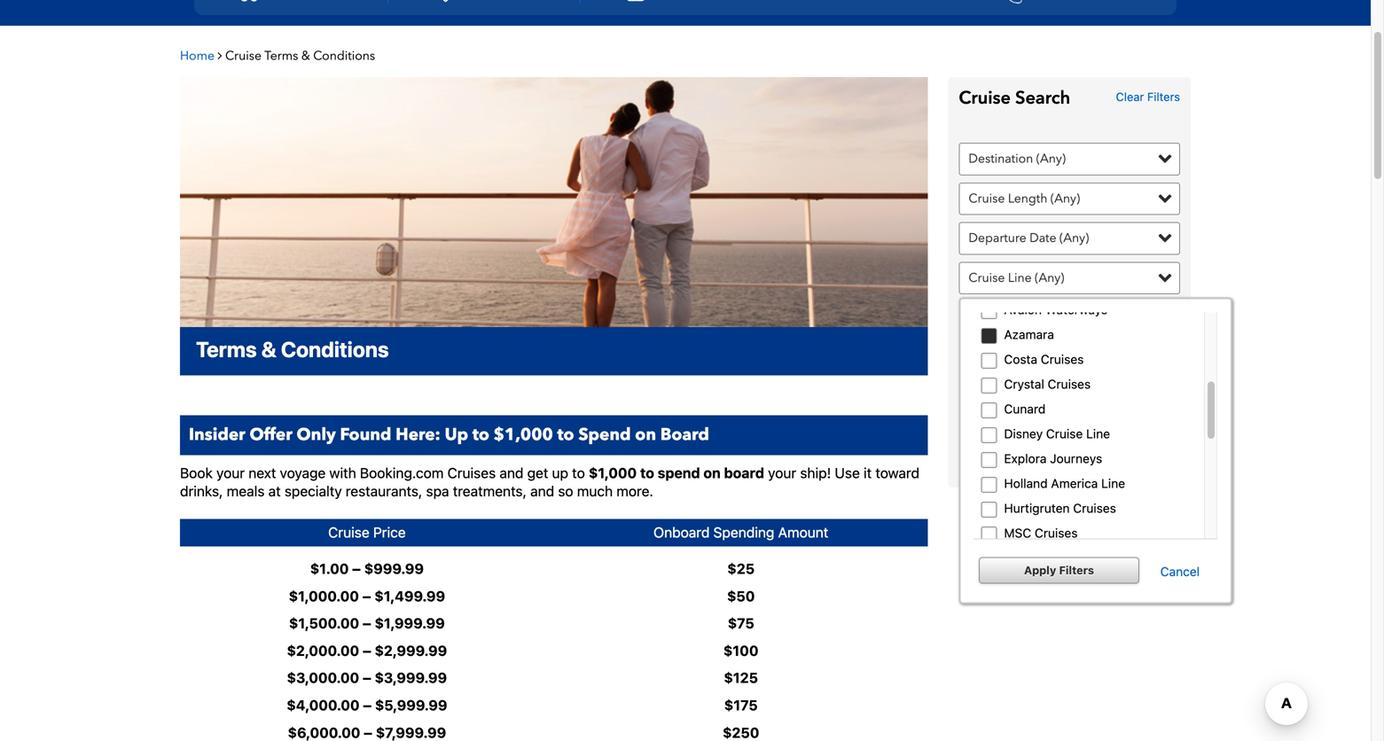 Task type: locate. For each thing, give the bounding box(es) containing it.
1 departure from the top
[[969, 230, 1027, 247]]

offer
[[250, 424, 292, 447]]

any right length on the right top
[[1055, 190, 1076, 207]]

1 horizontal spatial filters
[[1147, 90, 1180, 103]]

to
[[473, 424, 489, 447], [557, 424, 574, 447], [572, 465, 585, 481], [640, 465, 654, 481]]

( for ship
[[1037, 309, 1040, 326]]

and left get
[[500, 465, 524, 481]]

search down disney cruise line on the right bottom of the page
[[1047, 443, 1093, 460]]

) right avalon
[[1062, 309, 1066, 326]]

filters inside search field
[[1147, 90, 1180, 103]]

filters right apply
[[1059, 564, 1094, 577]]

)
[[1062, 150, 1066, 167], [1076, 190, 1080, 207], [1085, 230, 1089, 247], [1061, 270, 1065, 286], [1062, 309, 1066, 326], [1081, 349, 1084, 366]]

date
[[1030, 230, 1057, 247]]

terms
[[264, 47, 298, 64], [196, 337, 257, 362]]

0 vertical spatial conditions
[[313, 47, 375, 64]]

spend
[[578, 424, 631, 447]]

insider offer only found here: up to $1,000 to spend on board
[[189, 424, 709, 447]]

msc
[[1004, 526, 1032, 541]]

2 departure from the top
[[969, 349, 1027, 366]]

your
[[216, 465, 245, 481], [768, 465, 797, 481]]

cruise up explora journeys
[[1046, 427, 1083, 441]]

( right port
[[1055, 349, 1059, 366]]

0 horizontal spatial filters
[[1059, 564, 1094, 577]]

ship!
[[800, 465, 831, 481]]

2 your from the left
[[768, 465, 797, 481]]

destination
[[969, 150, 1033, 167]]

on
[[635, 424, 656, 447], [704, 465, 721, 481]]

0 horizontal spatial on
[[635, 424, 656, 447]]

restaurants,
[[346, 483, 422, 500]]

cruise right 'angle right' image on the top left
[[225, 47, 262, 64]]

– down $3,000.00 – $3,999.99
[[363, 697, 372, 714]]

$1,000 up get
[[494, 424, 553, 447]]

0 vertical spatial and
[[500, 465, 524, 481]]

1 vertical spatial filters
[[1059, 564, 1094, 577]]

1 vertical spatial departure
[[969, 349, 1027, 366]]

holland
[[1004, 476, 1048, 491]]

1 vertical spatial terms
[[196, 337, 257, 362]]

(
[[1036, 150, 1040, 167], [1051, 190, 1055, 207], [1060, 230, 1063, 247], [1035, 270, 1039, 286], [1037, 309, 1040, 326], [1055, 349, 1059, 366]]

cruises for hurtigruten cruises
[[1073, 501, 1116, 516]]

– up $2,000.00 – $2,999.99
[[363, 615, 371, 632]]

cruise for cruise line ( any )
[[969, 270, 1005, 286]]

0 horizontal spatial terms
[[196, 337, 257, 362]]

any right date
[[1063, 230, 1085, 247]]

$2,000.00 – $2,999.99
[[287, 642, 447, 659]]

terms & conditions image
[[180, 77, 928, 327]]

filters inside dialog
[[1059, 564, 1094, 577]]

0 vertical spatial on
[[635, 424, 656, 447]]

$1,000 up much
[[589, 465, 637, 481]]

1 horizontal spatial terms
[[264, 47, 298, 64]]

and down get
[[530, 483, 554, 500]]

cruise up avalon
[[969, 270, 1005, 286]]

( for line
[[1035, 270, 1039, 286]]

) right port
[[1081, 349, 1084, 366]]

$1,500.00
[[289, 615, 359, 632]]

) up cruise length ( any )
[[1062, 150, 1066, 167]]

crystal cruises
[[1004, 377, 1091, 392]]

your inside your ship! use it toward drinks, meals at specialty restaurants, spa treatments, and so much more.
[[768, 465, 797, 481]]

1 vertical spatial $1,000
[[589, 465, 637, 481]]

0 horizontal spatial and
[[500, 465, 524, 481]]

cruises
[[1041, 352, 1084, 367], [1048, 377, 1091, 392], [448, 465, 496, 481], [1073, 501, 1116, 516], [1035, 526, 1078, 541]]

1 your from the left
[[216, 465, 245, 481]]

) for cruise length ( any )
[[1076, 190, 1080, 207]]

spending
[[714, 524, 775, 541]]

– for $6,000.00
[[364, 724, 372, 741]]

hurtigruten cruises
[[1004, 501, 1116, 516]]

cruise length ( any )
[[969, 190, 1080, 207]]

cruise
[[225, 47, 262, 64], [959, 86, 1011, 110], [969, 190, 1005, 207], [969, 270, 1005, 286], [969, 309, 1005, 326], [1046, 427, 1083, 441], [328, 524, 370, 541]]

$6,000.00 – $7,999.99
[[288, 724, 446, 741]]

–
[[352, 560, 361, 577], [362, 588, 371, 605], [363, 615, 371, 632], [363, 642, 371, 659], [363, 670, 371, 687], [363, 697, 372, 714], [364, 724, 372, 741]]

cruises for crystal cruises
[[1048, 377, 1091, 392]]

departure up cruise line ( any )
[[969, 230, 1027, 247]]

– right $1.00
[[352, 560, 361, 577]]

– for $1.00
[[352, 560, 361, 577]]

explora journeys
[[1004, 452, 1103, 466]]

1 horizontal spatial your
[[768, 465, 797, 481]]

0 vertical spatial departure
[[969, 230, 1027, 247]]

&
[[301, 47, 310, 64], [261, 337, 276, 362]]

terms & conditions
[[196, 337, 389, 362]]

– down the $1,500.00 – $1,999.99
[[363, 642, 371, 659]]

any for cruise length
[[1055, 190, 1076, 207]]

home link
[[180, 47, 218, 64]]

apply
[[1024, 564, 1056, 577]]

departure date ( any )
[[969, 230, 1089, 247]]

terms up insider
[[196, 337, 257, 362]]

) right length on the right top
[[1076, 190, 1080, 207]]

any right port
[[1059, 349, 1081, 366]]

1 horizontal spatial $1,000
[[589, 465, 637, 481]]

and inside your ship! use it toward drinks, meals at specialty restaurants, spa treatments, and so much more.
[[530, 483, 554, 500]]

filters
[[1147, 90, 1180, 103], [1059, 564, 1094, 577]]

– for $4,000.00
[[363, 697, 372, 714]]

dialog
[[959, 71, 1233, 741]]

$1,999.99
[[375, 615, 445, 632]]

any up avalon waterways
[[1039, 270, 1061, 286]]

book
[[180, 465, 213, 481]]

cruises up treatments,
[[448, 465, 496, 481]]

none search field containing cruise search
[[948, 77, 1191, 488]]

$2,000.00
[[287, 642, 359, 659]]

ship
[[1008, 309, 1033, 326]]

$100
[[724, 642, 759, 659]]

at
[[268, 483, 281, 500]]

cruise for cruise search
[[959, 86, 1011, 110]]

line up journeys
[[1086, 427, 1110, 441]]

( right date
[[1060, 230, 1063, 247]]

0 vertical spatial search
[[1015, 86, 1071, 110]]

line for america
[[1102, 476, 1125, 491]]

cancel button
[[1143, 565, 1218, 579]]

$75
[[728, 615, 754, 632]]

$1,000.00
[[289, 588, 359, 605]]

toward
[[876, 465, 920, 481]]

1 horizontal spatial and
[[530, 483, 554, 500]]

$1.00
[[310, 560, 349, 577]]

– for $3,000.00
[[363, 670, 371, 687]]

( up avalon
[[1035, 270, 1039, 286]]

much
[[577, 483, 613, 500]]

2 vertical spatial line
[[1102, 476, 1125, 491]]

1 vertical spatial line
[[1086, 427, 1110, 441]]

cruises down america
[[1073, 501, 1116, 516]]

msc cruises
[[1004, 526, 1078, 541]]

None search field
[[948, 77, 1191, 488]]

1 vertical spatial on
[[704, 465, 721, 481]]

0 vertical spatial filters
[[1147, 90, 1180, 103]]

price
[[373, 524, 406, 541]]

cruises up 'crystal cruises'
[[1041, 352, 1084, 367]]

up
[[552, 465, 568, 481]]

cruise up destination
[[959, 86, 1011, 110]]

search up destination ( any )
[[1015, 86, 1071, 110]]

your left ship!
[[768, 465, 797, 481]]

) up avalon waterways
[[1061, 270, 1065, 286]]

& right 'angle right' image on the top left
[[301, 47, 310, 64]]

1 horizontal spatial &
[[301, 47, 310, 64]]

cruises down costa cruises
[[1048, 377, 1091, 392]]

cruise left ship at right
[[969, 309, 1005, 326]]

0 horizontal spatial your
[[216, 465, 245, 481]]

length
[[1008, 190, 1048, 207]]

) right date
[[1085, 230, 1089, 247]]

departure for departure port
[[969, 349, 1027, 366]]

spend
[[658, 465, 700, 481]]

( right length on the right top
[[1051, 190, 1055, 207]]

– down $1.00 – $999.99
[[362, 588, 371, 605]]

america
[[1051, 476, 1098, 491]]

line up avalon
[[1008, 270, 1032, 286]]

and
[[500, 465, 524, 481], [530, 483, 554, 500]]

so
[[558, 483, 573, 500]]

) for departure port ( any )
[[1081, 349, 1084, 366]]

any up azamara
[[1040, 309, 1062, 326]]

terms right 'angle right' image on the top left
[[264, 47, 298, 64]]

crystal
[[1004, 377, 1044, 392]]

cruise left length on the right top
[[969, 190, 1005, 207]]

disney cruise line
[[1004, 427, 1110, 441]]

departure up crystal
[[969, 349, 1027, 366]]

1 vertical spatial and
[[530, 483, 554, 500]]

1 vertical spatial search
[[1047, 443, 1093, 460]]

clear filters link
[[1116, 88, 1180, 106]]

line right america
[[1102, 476, 1125, 491]]

– down $4,000.00 – $5,999.99
[[364, 724, 372, 741]]

your ship! use it toward drinks, meals at specialty restaurants, spa treatments, and so much more.
[[180, 465, 920, 500]]

cruise up $1.00 – $999.99
[[328, 524, 370, 541]]

cruise line ( any )
[[969, 270, 1065, 286]]

& up offer
[[261, 337, 276, 362]]

your up meals
[[216, 465, 245, 481]]

voyage
[[280, 465, 326, 481]]

cruises down hurtigruten cruises
[[1035, 526, 1078, 541]]

0 horizontal spatial $1,000
[[494, 424, 553, 447]]

– down $2,000.00 – $2,999.99
[[363, 670, 371, 687]]

) for departure date ( any )
[[1085, 230, 1089, 247]]

booking.com
[[360, 465, 444, 481]]

1 vertical spatial &
[[261, 337, 276, 362]]

departure
[[969, 230, 1027, 247], [969, 349, 1027, 366]]

filters right clear
[[1147, 90, 1180, 103]]

( right ship at right
[[1037, 309, 1040, 326]]



Task type: describe. For each thing, give the bounding box(es) containing it.
use
[[835, 465, 860, 481]]

destination ( any )
[[969, 150, 1066, 167]]

cruise search
[[959, 86, 1071, 110]]

costa cruises
[[1004, 352, 1084, 367]]

0 vertical spatial line
[[1008, 270, 1032, 286]]

$7,999.99
[[376, 724, 446, 741]]

only
[[297, 424, 336, 447]]

$1,500.00 – $1,999.99
[[289, 615, 445, 632]]

here:
[[396, 424, 441, 447]]

$1,499.99
[[374, 588, 445, 605]]

any for departure port
[[1059, 349, 1081, 366]]

any for departure date
[[1063, 230, 1085, 247]]

line for cruise
[[1086, 427, 1110, 441]]

cruises for costa cruises
[[1041, 352, 1084, 367]]

departure port ( any )
[[969, 349, 1084, 366]]

$4,000.00
[[287, 697, 360, 714]]

apply filters
[[1024, 564, 1094, 577]]

costa
[[1004, 352, 1038, 367]]

board
[[724, 465, 764, 481]]

amount
[[778, 524, 829, 541]]

) for cruise line ( any )
[[1061, 270, 1065, 286]]

cruises for msc cruises
[[1035, 526, 1078, 541]]

cunard
[[1004, 402, 1046, 416]]

search link
[[959, 427, 1180, 477]]

clear
[[1116, 90, 1144, 103]]

$999.99
[[364, 560, 424, 577]]

$1,000.00 – $1,499.99
[[289, 588, 445, 605]]

angle right image
[[218, 49, 222, 62]]

$50
[[727, 588, 755, 605]]

holland america line
[[1004, 476, 1125, 491]]

board
[[660, 424, 709, 447]]

port
[[1030, 349, 1052, 366]]

dialog containing avalon waterways
[[959, 71, 1233, 741]]

( right destination
[[1036, 150, 1040, 167]]

cruise terms & conditions
[[225, 47, 375, 64]]

$6,000.00
[[288, 724, 360, 741]]

– for $2,000.00
[[363, 642, 371, 659]]

cruise for cruise terms & conditions
[[225, 47, 262, 64]]

any for cruise line
[[1039, 270, 1061, 286]]

$2,999.99
[[375, 642, 447, 659]]

cruise for cruise price
[[328, 524, 370, 541]]

$1.00 – $999.99
[[310, 560, 424, 577]]

avalon waterways
[[1004, 303, 1108, 317]]

cruise for cruise ship ( any )
[[969, 309, 1005, 326]]

0 vertical spatial terms
[[264, 47, 298, 64]]

get
[[527, 465, 548, 481]]

more.
[[617, 483, 654, 500]]

next
[[249, 465, 276, 481]]

journeys
[[1050, 452, 1103, 466]]

filters for clear filters
[[1147, 90, 1180, 103]]

– for $1,000.00
[[362, 588, 371, 605]]

meals
[[227, 483, 265, 500]]

0 horizontal spatial &
[[261, 337, 276, 362]]

$175
[[724, 697, 758, 714]]

spa
[[426, 483, 449, 500]]

( for port
[[1055, 349, 1059, 366]]

1 horizontal spatial on
[[704, 465, 721, 481]]

cruise ship ( any )
[[969, 309, 1066, 326]]

onboard
[[654, 524, 710, 541]]

1 vertical spatial conditions
[[281, 337, 389, 362]]

any for cruise ship
[[1040, 309, 1062, 326]]

cancel
[[1161, 565, 1200, 579]]

departure for departure date
[[969, 230, 1027, 247]]

0 vertical spatial $1,000
[[494, 424, 553, 447]]

specialty
[[285, 483, 342, 500]]

drinks,
[[180, 483, 223, 500]]

clear filters
[[1116, 90, 1180, 103]]

( for length
[[1051, 190, 1055, 207]]

onboard spending amount
[[654, 524, 829, 541]]

$250
[[723, 724, 759, 741]]

$125
[[724, 670, 758, 687]]

) for cruise ship ( any )
[[1062, 309, 1066, 326]]

found
[[340, 424, 391, 447]]

apply filters link
[[979, 557, 1140, 584]]

$3,999.99
[[375, 670, 447, 687]]

waterways
[[1045, 303, 1108, 317]]

$25
[[727, 560, 755, 577]]

home
[[180, 47, 215, 64]]

filters for apply filters
[[1059, 564, 1094, 577]]

cruise price
[[328, 524, 406, 541]]

– for $1,500.00
[[363, 615, 371, 632]]

0 vertical spatial &
[[301, 47, 310, 64]]

$3,000.00
[[287, 670, 359, 687]]

book your next voyage with booking.com cruises and get up to $1,000 to spend on board
[[180, 465, 764, 481]]

azamara
[[1004, 327, 1054, 342]]

$4,000.00 – $5,999.99
[[287, 697, 447, 714]]

explora
[[1004, 452, 1047, 466]]

$3,000.00 – $3,999.99
[[287, 670, 447, 687]]

hurtigruten
[[1004, 501, 1070, 516]]

( for date
[[1060, 230, 1063, 247]]

insider
[[189, 424, 245, 447]]

any up length on the right top
[[1040, 150, 1062, 167]]

cruise for cruise length ( any )
[[969, 190, 1005, 207]]

travel menu navigation
[[194, 0, 1177, 15]]

disney
[[1004, 427, 1043, 441]]

it
[[864, 465, 872, 481]]



Task type: vqa. For each thing, say whether or not it's contained in the screenshot.
Cruise Price's Cruise
yes



